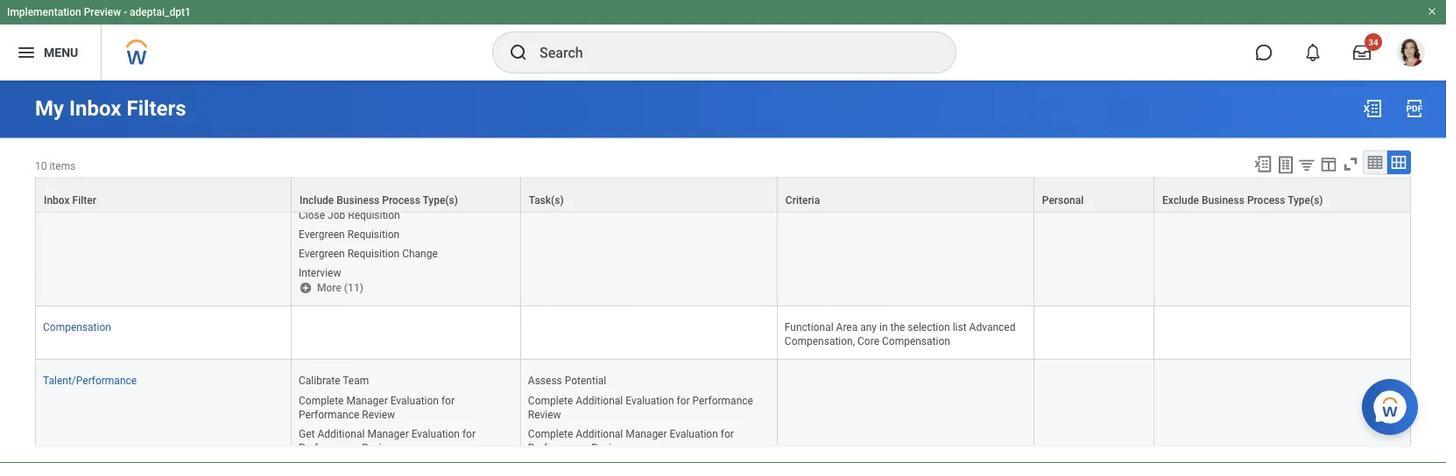 Task type: vqa. For each thing, say whether or not it's contained in the screenshot.
Print Org Chart "ICON"
no



Task type: locate. For each thing, give the bounding box(es) containing it.
type(s)
[[423, 194, 458, 206], [1288, 194, 1323, 206]]

additional for complete additional manager evaluation for performance review
[[576, 428, 623, 440]]

1 evergreen from the top
[[299, 229, 345, 241]]

2 business from the left
[[1202, 194, 1245, 206]]

0 horizontal spatial compensation
[[43, 322, 111, 334]]

complete
[[299, 394, 344, 407], [528, 394, 573, 407], [528, 428, 573, 440]]

items selected list containing calibrate team
[[299, 372, 513, 463]]

0 vertical spatial evergreen
[[299, 229, 345, 241]]

2 evergreen from the top
[[299, 248, 345, 260]]

inbox
[[69, 96, 121, 121], [44, 194, 70, 206]]

functional area any in the selection list advanced compensation, core compensation
[[785, 322, 1018, 348]]

compensation inside functional area any in the selection list advanced compensation, core compensation
[[882, 336, 950, 348]]

export to excel image
[[1362, 98, 1383, 119]]

additional inside complete additional evaluation for performance review
[[576, 394, 623, 407]]

2 type(s) from the left
[[1288, 194, 1323, 206]]

1 vertical spatial inbox
[[44, 194, 70, 206]]

1 process from the left
[[382, 194, 420, 206]]

complete additional evaluation for performance review element
[[528, 391, 753, 421]]

cell
[[521, 175, 778, 307], [778, 175, 1034, 307], [1034, 175, 1155, 307], [1155, 175, 1411, 307], [292, 307, 521, 360], [521, 307, 778, 360], [1034, 307, 1155, 360], [1155, 307, 1411, 360], [778, 360, 1034, 463], [1034, 360, 1155, 463], [1155, 360, 1411, 463]]

manager inside get additional manager evaluation for performance review
[[367, 428, 409, 440]]

interview
[[299, 267, 341, 280]]

for inside complete additional evaluation for performance review
[[677, 394, 690, 407]]

criteria
[[786, 194, 820, 206]]

10
[[35, 160, 47, 172]]

inbox left filter
[[44, 194, 70, 206]]

recruiting
[[43, 190, 90, 202]]

talent/performance link
[[43, 372, 137, 387]]

row containing compensation
[[35, 307, 1411, 360]]

2 vertical spatial requisition
[[348, 248, 400, 260]]

inbox large image
[[1354, 44, 1371, 61]]

export to excel image
[[1254, 155, 1273, 174]]

complete additional manager evaluation for performance review
[[528, 428, 734, 454]]

2 process from the left
[[1247, 194, 1286, 206]]

review inside complete additional manager evaluation for performance review
[[591, 442, 625, 454]]

1 horizontal spatial process
[[1247, 194, 1286, 206]]

inbox filter button
[[36, 178, 291, 212]]

area
[[836, 322, 858, 334]]

0 horizontal spatial type(s)
[[423, 194, 458, 206]]

close job requisition
[[299, 209, 400, 222]]

performance inside complete additional manager evaluation for performance review
[[528, 442, 589, 454]]

review down complete additional evaluation for performance review
[[591, 442, 625, 454]]

inbox right my
[[69, 96, 121, 121]]

1 horizontal spatial business
[[1202, 194, 1245, 206]]

compensation up talent/performance link
[[43, 322, 111, 334]]

process up close job requisition
[[382, 194, 420, 206]]

additional inside complete additional manager evaluation for performance review
[[576, 428, 623, 440]]

manager inside complete additional manager evaluation for performance review
[[626, 428, 667, 440]]

evergreen down close
[[299, 229, 345, 241]]

evaluation down complete additional evaluation for performance review
[[670, 428, 718, 440]]

recruiting link
[[43, 186, 90, 202]]

include
[[300, 194, 334, 206]]

manager down team
[[346, 394, 388, 407]]

requisition down evergreen requisition
[[348, 248, 400, 260]]

review inside complete manager evaluation for performance review
[[362, 409, 395, 421]]

get additional manager evaluation for performance review
[[299, 428, 476, 454]]

complete manager evaluation for performance review
[[299, 394, 455, 421]]

requisition up 'evergreen requisition change' element
[[348, 229, 400, 241]]

complete inside complete manager evaluation for performance review
[[299, 394, 344, 407]]

1 business from the left
[[337, 194, 380, 206]]

1 row from the top
[[35, 175, 1411, 307]]

menu button
[[0, 25, 101, 81]]

evergreen requisition change element
[[299, 244, 438, 260]]

row containing talent/performance
[[35, 360, 1411, 463]]

type(s) inside exclude business process type(s) popup button
[[1288, 194, 1323, 206]]

requisition down include business process type(s)
[[348, 209, 400, 222]]

manager down complete manager evaluation for performance review
[[367, 428, 409, 440]]

row
[[35, 175, 1411, 307], [35, 177, 1411, 213], [35, 307, 1411, 360], [35, 360, 1411, 463]]

row containing inbox filter
[[35, 177, 1411, 213]]

close environment banner image
[[1427, 6, 1438, 17]]

manager inside complete manager evaluation for performance review
[[346, 394, 388, 407]]

requisition for evergreen requisition change
[[348, 248, 400, 260]]

business up close job requisition
[[337, 194, 380, 206]]

menu
[[44, 45, 78, 60]]

performance inside get additional manager evaluation for performance review
[[299, 442, 360, 454]]

assess candidate element
[[299, 186, 383, 202]]

0 horizontal spatial process
[[382, 194, 420, 206]]

complete for complete additional evaluation for performance review
[[528, 394, 573, 407]]

table image
[[1367, 154, 1384, 171]]

toolbar
[[1246, 150, 1411, 177]]

performance inside complete additional evaluation for performance review
[[693, 394, 753, 407]]

interview element
[[299, 264, 341, 280]]

1 horizontal spatial compensation
[[882, 336, 950, 348]]

0 vertical spatial compensation
[[43, 322, 111, 334]]

implementation
[[7, 6, 81, 18]]

performance
[[693, 394, 753, 407], [299, 409, 360, 421], [299, 442, 360, 454], [528, 442, 589, 454]]

manager
[[346, 394, 388, 407], [367, 428, 409, 440], [626, 428, 667, 440]]

for
[[441, 394, 455, 407], [677, 394, 690, 407], [462, 428, 476, 440], [721, 428, 734, 440]]

the
[[891, 322, 905, 334]]

evergreen requisition
[[299, 229, 400, 241]]

business right exclude
[[1202, 194, 1245, 206]]

-
[[124, 6, 127, 18]]

evaluation up get additional manager evaluation for performance review element
[[390, 394, 439, 407]]

additional down complete additional evaluation for performance review
[[576, 428, 623, 440]]

more
[[317, 282, 342, 294]]

assess up close
[[299, 190, 333, 202]]

any
[[860, 322, 877, 334]]

items selected list containing assess candidate
[[299, 186, 466, 280]]

items selected list
[[299, 186, 466, 280], [299, 372, 513, 463], [528, 372, 770, 463]]

type(s) inside include business process type(s) popup button
[[423, 194, 458, 206]]

business
[[337, 194, 380, 206], [1202, 194, 1245, 206]]

1 type(s) from the left
[[423, 194, 458, 206]]

additional inside get additional manager evaluation for performance review
[[318, 428, 365, 440]]

calibrate
[[299, 375, 340, 387]]

1 horizontal spatial type(s)
[[1288, 194, 1323, 206]]

evergreen
[[299, 229, 345, 241], [299, 248, 345, 260]]

assess left potential
[[528, 375, 562, 387]]

manager down complete additional evaluation for performance review
[[626, 428, 667, 440]]

evaluation
[[390, 394, 439, 407], [626, 394, 674, 407], [411, 428, 460, 440], [670, 428, 718, 440]]

calibrate team element
[[299, 372, 369, 387]]

review inside get additional manager evaluation for performance review
[[362, 442, 395, 454]]

evergreen inside "element"
[[299, 229, 345, 241]]

get additional manager evaluation for performance review element
[[299, 424, 476, 454]]

complete inside complete additional manager evaluation for performance review
[[528, 428, 573, 440]]

1 vertical spatial compensation
[[882, 336, 950, 348]]

get
[[299, 428, 315, 440]]

4 row from the top
[[35, 360, 1411, 463]]

exclude
[[1163, 194, 1199, 206]]

2 row from the top
[[35, 177, 1411, 213]]

core
[[858, 336, 880, 348]]

requisition inside "element"
[[348, 229, 400, 241]]

click to view/edit grid preferences image
[[1319, 155, 1339, 174]]

task(s) button
[[521, 178, 777, 212]]

complete inside complete additional evaluation for performance review
[[528, 394, 573, 407]]

compensation
[[43, 322, 111, 334], [882, 336, 950, 348]]

menu banner
[[0, 0, 1446, 81]]

assess
[[299, 190, 333, 202], [528, 375, 562, 387]]

business for include
[[337, 194, 380, 206]]

exclude business process type(s) button
[[1155, 178, 1410, 212]]

type(s) up "change"
[[423, 194, 458, 206]]

compensation down selection
[[882, 336, 950, 348]]

select to filter grid data image
[[1297, 156, 1317, 174]]

process down export to excel image
[[1247, 194, 1286, 206]]

1 vertical spatial evergreen
[[299, 248, 345, 260]]

row containing recruiting
[[35, 175, 1411, 307]]

exclude business process type(s)
[[1163, 194, 1323, 206]]

review
[[362, 409, 395, 421], [528, 409, 561, 421], [362, 442, 395, 454], [591, 442, 625, 454]]

review down complete manager evaluation for performance review
[[362, 442, 395, 454]]

evergreen requisition change
[[299, 248, 438, 260]]

for inside get additional manager evaluation for performance review
[[462, 428, 476, 440]]

items
[[49, 160, 76, 172]]

review up get additional manager evaluation for performance review element
[[362, 409, 395, 421]]

0 horizontal spatial business
[[337, 194, 380, 206]]

evaluation inside complete additional evaluation for performance review
[[626, 394, 674, 407]]

items selected list containing assess potential
[[528, 372, 770, 463]]

1 horizontal spatial assess
[[528, 375, 562, 387]]

profile logan mcneil image
[[1397, 39, 1425, 70]]

additional
[[576, 394, 623, 407], [318, 428, 365, 440], [576, 428, 623, 440]]

expand table image
[[1390, 154, 1408, 171]]

0 vertical spatial assess
[[299, 190, 333, 202]]

3 row from the top
[[35, 307, 1411, 360]]

requisition
[[348, 209, 400, 222], [348, 229, 400, 241], [348, 248, 400, 260]]

type(s) down select to filter grid data image
[[1288, 194, 1323, 206]]

additional for complete additional evaluation for performance review
[[576, 394, 623, 407]]

review down assess potential
[[528, 409, 561, 421]]

toolbar inside my inbox filters "main content"
[[1246, 150, 1411, 177]]

evergreen for evergreen requisition change
[[299, 248, 345, 260]]

additional down potential
[[576, 394, 623, 407]]

fullscreen image
[[1341, 155, 1361, 174]]

(11)
[[344, 282, 364, 294]]

assess potential
[[528, 375, 606, 387]]

process
[[382, 194, 420, 206], [1247, 194, 1286, 206]]

for inside complete additional manager evaluation for performance review
[[721, 428, 734, 440]]

1 vertical spatial assess
[[528, 375, 562, 387]]

evaluation up complete additional manager evaluation for performance review element
[[626, 394, 674, 407]]

evaluation down complete manager evaluation for performance review
[[411, 428, 460, 440]]

additional right get
[[318, 428, 365, 440]]

1 vertical spatial requisition
[[348, 229, 400, 241]]

business for exclude
[[1202, 194, 1245, 206]]

close job requisition element
[[299, 206, 400, 222]]

0 horizontal spatial assess
[[299, 190, 333, 202]]

evergreen up interview 'element' at the bottom left
[[299, 248, 345, 260]]



Task type: describe. For each thing, give the bounding box(es) containing it.
more (11)
[[317, 282, 364, 294]]

additional for get additional manager evaluation for performance review
[[318, 428, 365, 440]]

complete additional evaluation for performance review
[[528, 394, 753, 421]]

compensation link
[[43, 318, 111, 334]]

evaluation inside complete additional manager evaluation for performance review
[[670, 428, 718, 440]]

complete manager evaluation for performance review element
[[299, 391, 455, 421]]

process for include business process type(s)
[[382, 194, 420, 206]]

my inbox filters main content
[[0, 81, 1446, 463]]

close
[[299, 209, 325, 222]]

export to worksheets image
[[1276, 155, 1297, 176]]

requisition for evergreen requisition
[[348, 229, 400, 241]]

Search Workday  search field
[[540, 33, 920, 72]]

my
[[35, 96, 64, 121]]

talent/performance
[[43, 375, 137, 387]]

34
[[1369, 37, 1379, 47]]

assess for assess potential
[[528, 375, 562, 387]]

selection
[[908, 322, 950, 334]]

evaluation inside get additional manager evaluation for performance review
[[411, 428, 460, 440]]

type(s) for include business process type(s)
[[423, 194, 458, 206]]

inbox inside inbox filter popup button
[[44, 194, 70, 206]]

implementation preview -   adeptai_dpt1
[[7, 6, 191, 18]]

personal
[[1042, 194, 1084, 206]]

view printable version (pdf) image
[[1404, 98, 1425, 119]]

job
[[328, 209, 345, 222]]

complete additional manager evaluation for performance review element
[[528, 424, 734, 454]]

advanced
[[969, 322, 1016, 334]]

compensation,
[[785, 336, 855, 348]]

assess for assess candidate
[[299, 190, 333, 202]]

inbox filter column header
[[35, 177, 292, 213]]

in
[[880, 322, 888, 334]]

functional
[[785, 322, 834, 334]]

filters
[[127, 96, 186, 121]]

for inside complete manager evaluation for performance review
[[441, 394, 455, 407]]

evergreen requisition element
[[299, 225, 400, 241]]

process for exclude business process type(s)
[[1247, 194, 1286, 206]]

manager for complete
[[626, 428, 667, 440]]

evaluation inside complete manager evaluation for performance review
[[390, 394, 439, 407]]

adeptai_dpt1
[[130, 6, 191, 18]]

personal button
[[1034, 178, 1154, 212]]

0 vertical spatial requisition
[[348, 209, 400, 222]]

search image
[[508, 42, 529, 63]]

evergreen for evergreen requisition
[[299, 229, 345, 241]]

type(s) for exclude business process type(s)
[[1288, 194, 1323, 206]]

task(s)
[[529, 194, 564, 206]]

more (11) button
[[299, 280, 365, 295]]

manager for get
[[367, 428, 409, 440]]

potential
[[565, 375, 606, 387]]

34 button
[[1343, 33, 1382, 72]]

complete for complete additional manager evaluation for performance review
[[528, 428, 573, 440]]

change
[[402, 248, 438, 260]]

notifications large image
[[1304, 44, 1322, 61]]

list
[[953, 322, 967, 334]]

10 items
[[35, 160, 76, 172]]

complete for complete manager evaluation for performance review
[[299, 394, 344, 407]]

team
[[343, 375, 369, 387]]

justify image
[[16, 42, 37, 63]]

my inbox filters
[[35, 96, 186, 121]]

inbox filter
[[44, 194, 96, 206]]

assess candidate
[[299, 190, 383, 202]]

criteria button
[[778, 178, 1034, 212]]

performance inside complete manager evaluation for performance review
[[299, 409, 360, 421]]

include business process type(s)
[[300, 194, 458, 206]]

preview
[[84, 6, 121, 18]]

calibrate team
[[299, 375, 369, 387]]

include business process type(s) button
[[292, 178, 520, 212]]

candidate
[[335, 190, 383, 202]]

0 vertical spatial inbox
[[69, 96, 121, 121]]

assess potential element
[[528, 372, 606, 387]]

review inside complete additional evaluation for performance review
[[528, 409, 561, 421]]

filter
[[72, 194, 96, 206]]



